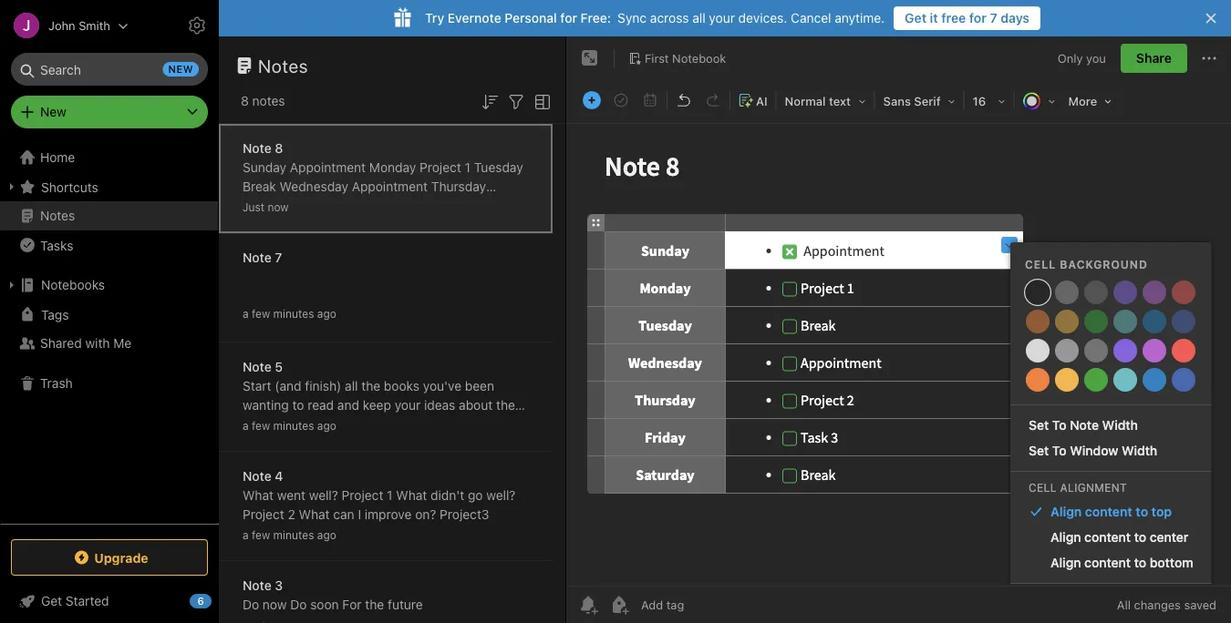 Task type: locate. For each thing, give the bounding box(es) containing it.
3 few from the top
[[252, 529, 270, 542]]

1 horizontal spatial what
[[299, 508, 330, 523]]

8
[[241, 93, 249, 109], [275, 141, 283, 156]]

a few minutes ago up 5
[[243, 308, 336, 321]]

Heading level field
[[778, 88, 872, 114]]

0 horizontal spatial 8
[[241, 93, 249, 109]]

all
[[692, 10, 706, 26], [345, 379, 358, 394], [243, 417, 256, 432]]

the up "keep"
[[361, 379, 380, 394]]

2 ago from the top
[[317, 420, 336, 433]]

all up the and
[[345, 379, 358, 394]]

note for note 3
[[243, 579, 272, 594]]

a left in
[[243, 420, 249, 433]]

read
[[308, 398, 334, 413]]

for left free:
[[560, 10, 577, 26]]

the inside start (and finish) all the books you've been wanting to read and keep your ideas about them all in one place. tip: if you're reading a physical book, take pictu...
[[361, 379, 380, 394]]

add a reminder image
[[577, 595, 599, 617]]

1 horizontal spatial for
[[969, 10, 987, 26]]

0 horizontal spatial your
[[395, 398, 421, 413]]

0 vertical spatial a few minutes ago
[[243, 308, 336, 321]]

0 horizontal spatial get
[[41, 594, 62, 609]]

1 horizontal spatial 1
[[465, 160, 471, 175]]

5
[[275, 360, 283, 375]]

1 vertical spatial 8
[[275, 141, 283, 156]]

0 vertical spatial 8
[[241, 93, 249, 109]]

a few minutes ago
[[243, 308, 336, 321], [243, 420, 336, 433], [243, 529, 336, 542]]

1 vertical spatial appointment
[[352, 179, 428, 194]]

1
[[465, 160, 471, 175], [387, 488, 393, 503]]

View options field
[[527, 89, 554, 113]]

1 well? from the left
[[309, 488, 338, 503]]

few up note 3 on the bottom left
[[252, 529, 270, 542]]

7 inside button
[[990, 10, 997, 26]]

few
[[252, 308, 270, 321], [252, 420, 270, 433], [252, 529, 270, 542]]

0 horizontal spatial all
[[243, 417, 256, 432]]

1 vertical spatial now
[[263, 598, 287, 613]]

project
[[420, 160, 461, 175], [243, 198, 284, 213], [342, 488, 383, 503], [243, 508, 284, 523]]

now
[[268, 201, 289, 214], [263, 598, 287, 613]]

1 for what
[[387, 488, 393, 503]]

1 inside what went well? project 1 what didn't go well? project 2 what can i improve on? project3
[[387, 488, 393, 503]]

0 vertical spatial get
[[905, 10, 927, 26]]

1 vertical spatial 2
[[288, 508, 295, 523]]

2 horizontal spatial all
[[692, 10, 706, 26]]

note up the start
[[243, 360, 272, 375]]

get inside help and learning task checklist field
[[41, 594, 62, 609]]

2 minutes from the top
[[273, 420, 314, 433]]

home link
[[0, 143, 219, 172]]

add filters image
[[505, 91, 527, 113]]

you've
[[423, 379, 462, 394]]

1 horizontal spatial notes
[[258, 55, 308, 76]]

1 note from the top
[[243, 141, 272, 156]]

1 few from the top
[[252, 308, 270, 321]]

note left 3
[[243, 579, 272, 594]]

1 horizontal spatial do
[[290, 598, 307, 613]]

the right 'for'
[[365, 598, 384, 613]]

3 a few minutes ago from the top
[[243, 529, 336, 542]]

start (and finish) all the books you've been wanting to read and keep your ideas about them all in one place. tip: if you're reading a physical book, take pictu...
[[243, 379, 526, 451]]

text
[[829, 94, 851, 108]]

minutes up 5
[[273, 308, 314, 321]]

a up note 5
[[243, 308, 249, 321]]

for for 7
[[969, 10, 987, 26]]

get left it
[[905, 10, 927, 26]]

for inside button
[[969, 10, 987, 26]]

7 down just now
[[275, 250, 282, 265]]

notes up notes
[[258, 55, 308, 76]]

5 note from the top
[[243, 579, 272, 594]]

0 horizontal spatial 1
[[387, 488, 393, 503]]

now right "just"
[[268, 201, 289, 214]]

what
[[243, 488, 274, 503], [396, 488, 427, 503], [299, 508, 330, 523]]

3 minutes from the top
[[273, 529, 314, 542]]

8 left notes
[[241, 93, 249, 109]]

just now
[[243, 201, 289, 214]]

0 horizontal spatial do
[[243, 598, 259, 613]]

your left devices.
[[709, 10, 735, 26]]

do left soon on the bottom left
[[290, 598, 307, 613]]

0 horizontal spatial for
[[560, 10, 577, 26]]

1 vertical spatial few
[[252, 420, 270, 433]]

appointment down monday
[[352, 179, 428, 194]]

for for free:
[[560, 10, 577, 26]]

note 3
[[243, 579, 283, 594]]

2 for from the left
[[969, 10, 987, 26]]

0 vertical spatial now
[[268, 201, 289, 214]]

4
[[275, 469, 283, 484]]

get it free for 7 days button
[[894, 6, 1041, 30]]

2 down went
[[288, 508, 295, 523]]

didn't
[[431, 488, 464, 503]]

me
[[113, 336, 132, 351]]

minutes
[[273, 308, 314, 321], [273, 420, 314, 433], [273, 529, 314, 542]]

a few minutes ago for note 5
[[243, 420, 336, 433]]

2 vertical spatial a few minutes ago
[[243, 529, 336, 542]]

note left 4 at the left of the page
[[243, 469, 272, 484]]

tree containing home
[[0, 143, 219, 523]]

well? up can
[[309, 488, 338, 503]]

it
[[930, 10, 938, 26]]

notebooks
[[41, 278, 105, 293]]

now down 3
[[263, 598, 287, 613]]

get
[[905, 10, 927, 26], [41, 594, 62, 609]]

0 vertical spatial minutes
[[273, 308, 314, 321]]

home
[[40, 150, 75, 165]]

them
[[496, 398, 526, 413]]

for
[[560, 10, 577, 26], [969, 10, 987, 26]]

upgrade button
[[11, 540, 208, 576]]

notes inside "tree"
[[40, 208, 75, 223]]

0 horizontal spatial what
[[243, 488, 274, 503]]

shared
[[40, 336, 82, 351]]

project down went
[[243, 508, 284, 523]]

2 do from the left
[[290, 598, 307, 613]]

ago down can
[[317, 529, 336, 542]]

1 do from the left
[[243, 598, 259, 613]]

for
[[342, 598, 362, 613]]

Font size field
[[966, 88, 1012, 114]]

1 2 from the top
[[288, 198, 295, 213]]

1 up improve on the left of the page
[[387, 488, 393, 503]]

few up note 5
[[252, 308, 270, 321]]

project down break
[[243, 198, 284, 213]]

0 vertical spatial 1
[[465, 160, 471, 175]]

tip:
[[337, 417, 359, 432]]

monday
[[369, 160, 416, 175]]

evernote
[[448, 10, 501, 26]]

2 few from the top
[[252, 420, 270, 433]]

free
[[941, 10, 966, 26]]

changes
[[1134, 599, 1181, 612]]

note 7
[[243, 250, 282, 265]]

your
[[709, 10, 735, 26], [395, 398, 421, 413]]

your down books
[[395, 398, 421, 413]]

7 left days
[[990, 10, 997, 26]]

notes up the "tasks"
[[40, 208, 75, 223]]

note down "just"
[[243, 250, 272, 265]]

1 vertical spatial notes
[[40, 208, 75, 223]]

only
[[1058, 51, 1083, 65]]

1 vertical spatial minutes
[[273, 420, 314, 433]]

get inside button
[[905, 10, 927, 26]]

first
[[645, 51, 669, 65]]

1 vertical spatial get
[[41, 594, 62, 609]]

free:
[[581, 10, 611, 26]]

note 4
[[243, 469, 283, 484]]

0 vertical spatial few
[[252, 308, 270, 321]]

notes
[[258, 55, 308, 76], [40, 208, 75, 223]]

a few minutes ago up take
[[243, 420, 336, 433]]

about
[[459, 398, 493, 413]]

2 2 from the top
[[288, 508, 295, 523]]

a
[[243, 308, 249, 321], [462, 417, 469, 432], [243, 420, 249, 433], [243, 529, 249, 542]]

2
[[288, 198, 295, 213], [288, 508, 295, 523]]

2 inside what went well? project 1 what didn't go well? project 2 what can i improve on? project3
[[288, 508, 295, 523]]

wednesday
[[280, 179, 348, 194]]

1 vertical spatial all
[[345, 379, 358, 394]]

books
[[384, 379, 420, 394]]

0 vertical spatial ago
[[317, 308, 336, 321]]

1 for from the left
[[560, 10, 577, 26]]

your inside start (and finish) all the books you've been wanting to read and keep your ideas about them all in one place. tip: if you're reading a physical book, take pictu...
[[395, 398, 421, 413]]

across
[[650, 10, 689, 26]]

tree
[[0, 143, 219, 523]]

get left started
[[41, 594, 62, 609]]

1 horizontal spatial well?
[[486, 488, 516, 503]]

what down note 4
[[243, 488, 274, 503]]

for right free
[[969, 10, 987, 26]]

keep
[[363, 398, 391, 413]]

3 note from the top
[[243, 360, 272, 375]]

0 vertical spatial the
[[361, 379, 380, 394]]

2 horizontal spatial what
[[396, 488, 427, 503]]

2 vertical spatial ago
[[317, 529, 336, 542]]

what left can
[[299, 508, 330, 523]]

get for get started
[[41, 594, 62, 609]]

1 vertical spatial 1
[[387, 488, 393, 503]]

a few minutes ago down went
[[243, 529, 336, 542]]

0 horizontal spatial well?
[[309, 488, 338, 503]]

ago up pictu... in the bottom of the page
[[317, 420, 336, 433]]

1 vertical spatial your
[[395, 398, 421, 413]]

and
[[337, 398, 359, 413]]

2 left friday
[[288, 198, 295, 213]]

expand note image
[[579, 47, 601, 69]]

1 a few minutes ago from the top
[[243, 308, 336, 321]]

been
[[465, 379, 494, 394]]

0 vertical spatial all
[[692, 10, 706, 26]]

1 up thursday
[[465, 160, 471, 175]]

1 horizontal spatial your
[[709, 10, 735, 26]]

8 up sunday
[[275, 141, 283, 156]]

minutes for note 4
[[273, 529, 314, 542]]

appointment
[[290, 160, 366, 175], [352, 179, 428, 194]]

3 ago from the top
[[317, 529, 336, 542]]

try
[[425, 10, 444, 26]]

0 vertical spatial 2
[[288, 198, 295, 213]]

1 vertical spatial ago
[[317, 420, 336, 433]]

Add tag field
[[639, 598, 776, 613]]

few up the 'book,'
[[252, 420, 270, 433]]

few for 4
[[252, 529, 270, 542]]

2 vertical spatial minutes
[[273, 529, 314, 542]]

1 ago from the top
[[317, 308, 336, 321]]

1 horizontal spatial get
[[905, 10, 927, 26]]

sync
[[618, 10, 647, 26]]

normal
[[785, 94, 826, 108]]

tuesday
[[474, 160, 523, 175]]

appointment up wednesday
[[290, 160, 366, 175]]

now for just
[[268, 201, 289, 214]]

2 a few minutes ago from the top
[[243, 420, 336, 433]]

all left in
[[243, 417, 256, 432]]

the
[[361, 379, 380, 394], [365, 598, 384, 613]]

share button
[[1121, 44, 1187, 73]]

shared with me link
[[0, 329, 218, 358]]

well? right go
[[486, 488, 516, 503]]

minutes up take
[[273, 420, 314, 433]]

tags button
[[0, 300, 218, 329]]

ago up finish)
[[317, 308, 336, 321]]

1 vertical spatial 7
[[275, 250, 282, 265]]

project up thursday
[[420, 160, 461, 175]]

a up note 3 on the bottom left
[[243, 529, 249, 542]]

to
[[292, 398, 304, 413]]

minutes down went
[[273, 529, 314, 542]]

first notebook button
[[622, 46, 733, 71]]

0 horizontal spatial notes
[[40, 208, 75, 223]]

started
[[66, 594, 109, 609]]

a down about
[[462, 417, 469, 432]]

Help and Learning task checklist field
[[0, 587, 219, 617]]

note up sunday
[[243, 141, 272, 156]]

1 horizontal spatial 7
[[990, 10, 997, 26]]

john
[[48, 19, 75, 32]]

2 note from the top
[[243, 250, 272, 265]]

1 inside sunday appointment monday project 1 tuesday break wednesday appointment thursday project 2 friday saturday
[[465, 160, 471, 175]]

what up on?
[[396, 488, 427, 503]]

ago
[[317, 308, 336, 321], [317, 420, 336, 433], [317, 529, 336, 542]]

1 vertical spatial a few minutes ago
[[243, 420, 336, 433]]

wanting
[[243, 398, 289, 413]]

4 note from the top
[[243, 469, 272, 484]]

a inside start (and finish) all the books you've been wanting to read and keep your ideas about them all in one place. tip: if you're reading a physical book, take pictu...
[[462, 417, 469, 432]]

1 vertical spatial the
[[365, 598, 384, 613]]

with
[[85, 336, 110, 351]]

2 vertical spatial few
[[252, 529, 270, 542]]

0 horizontal spatial 7
[[275, 250, 282, 265]]

0 vertical spatial 7
[[990, 10, 997, 26]]

all right 'across'
[[692, 10, 706, 26]]

sans serif
[[883, 94, 941, 108]]

physical
[[472, 417, 520, 432]]

2 well? from the left
[[486, 488, 516, 503]]

trash
[[40, 376, 73, 391]]

do down note 3 on the bottom left
[[243, 598, 259, 613]]

2 vertical spatial all
[[243, 417, 256, 432]]



Task type: vqa. For each thing, say whether or not it's contained in the screenshot.
MAIN ELEMENT
no



Task type: describe. For each thing, give the bounding box(es) containing it.
smith
[[79, 19, 110, 32]]

few for 5
[[252, 420, 270, 433]]

one
[[273, 417, 295, 432]]

a few minutes ago for note 4
[[243, 529, 336, 542]]

anytime.
[[835, 10, 885, 26]]

saturday
[[338, 198, 391, 213]]

1 horizontal spatial all
[[345, 379, 358, 394]]

note for note 8
[[243, 141, 272, 156]]

upgrade
[[94, 551, 148, 566]]

get for get it free for 7 days
[[905, 10, 927, 26]]

Add filters field
[[505, 89, 527, 113]]

1 minutes from the top
[[273, 308, 314, 321]]

days
[[1001, 10, 1030, 26]]

first notebook
[[645, 51, 726, 65]]

saved
[[1184, 599, 1217, 612]]

1 horizontal spatial 8
[[275, 141, 283, 156]]

do now do soon for the future
[[243, 598, 423, 613]]

all
[[1117, 599, 1131, 612]]

ago for note 5
[[317, 420, 336, 433]]

6
[[197, 596, 204, 608]]

friday
[[299, 198, 335, 213]]

more actions image
[[1198, 47, 1220, 69]]

improve
[[365, 508, 412, 523]]

More field
[[1062, 88, 1118, 114]]

ideas
[[424, 398, 455, 413]]

new
[[40, 104, 66, 119]]

shortcuts button
[[0, 172, 218, 202]]

ago for note 4
[[317, 529, 336, 542]]

tasks
[[40, 238, 73, 253]]

all changes saved
[[1117, 599, 1217, 612]]

notes
[[252, 93, 285, 109]]

Note Editor text field
[[566, 124, 1231, 586]]

Sort options field
[[479, 89, 501, 113]]

serif
[[914, 94, 941, 108]]

note for note 5
[[243, 360, 272, 375]]

settings image
[[186, 15, 208, 36]]

sans
[[883, 94, 911, 108]]

go
[[468, 488, 483, 503]]

Font family field
[[877, 88, 962, 114]]

Search text field
[[24, 53, 195, 86]]

sunday appointment monday project 1 tuesday break wednesday appointment thursday project 2 friday saturday
[[243, 160, 523, 213]]

get it free for 7 days
[[905, 10, 1030, 26]]

0 vertical spatial notes
[[258, 55, 308, 76]]

click to collapse image
[[212, 590, 226, 612]]

project3
[[440, 508, 489, 523]]

soon
[[310, 598, 339, 613]]

tasks button
[[0, 231, 218, 260]]

0 vertical spatial your
[[709, 10, 735, 26]]

cancel
[[791, 10, 831, 26]]

project up i
[[342, 488, 383, 503]]

Font color field
[[1017, 88, 1062, 114]]

16
[[973, 94, 986, 108]]

can
[[333, 508, 354, 523]]

book,
[[243, 436, 276, 451]]

shared with me
[[40, 336, 132, 351]]

note window element
[[566, 36, 1231, 624]]

new search field
[[24, 53, 199, 86]]

ai button
[[732, 88, 774, 114]]

1 for tuesday
[[465, 160, 471, 175]]

future
[[388, 598, 423, 613]]

what went well? project 1 what didn't go well? project 2 what can i improve on? project3
[[243, 488, 516, 523]]

try evernote personal for free: sync across all your devices. cancel anytime.
[[425, 10, 885, 26]]

normal text
[[785, 94, 851, 108]]

start
[[243, 379, 271, 394]]

2 inside sunday appointment monday project 1 tuesday break wednesday appointment thursday project 2 friday saturday
[[288, 198, 295, 213]]

trash link
[[0, 369, 218, 399]]

minutes for note 5
[[273, 420, 314, 433]]

just
[[243, 201, 265, 214]]

More actions field
[[1198, 44, 1220, 73]]

(and
[[275, 379, 301, 394]]

undo image
[[671, 88, 697, 113]]

notes link
[[0, 202, 218, 231]]

note for note 7
[[243, 250, 272, 265]]

shortcuts
[[41, 179, 98, 194]]

note for note 4
[[243, 469, 272, 484]]

add tag image
[[608, 595, 630, 617]]

i
[[358, 508, 361, 523]]

0 vertical spatial appointment
[[290, 160, 366, 175]]

share
[[1136, 51, 1172, 66]]

Account field
[[0, 7, 129, 44]]

devices.
[[738, 10, 787, 26]]

went
[[277, 488, 306, 503]]

3
[[275, 579, 283, 594]]

new
[[168, 63, 193, 75]]

place.
[[298, 417, 334, 432]]

break
[[243, 179, 276, 194]]

reading
[[414, 417, 458, 432]]

note 8
[[243, 141, 283, 156]]

expand notebooks image
[[5, 278, 19, 293]]

on?
[[415, 508, 436, 523]]

notebooks link
[[0, 271, 218, 300]]

pictu...
[[308, 436, 348, 451]]

now for do
[[263, 598, 287, 613]]

sunday
[[243, 160, 286, 175]]

Insert field
[[578, 88, 606, 113]]

ai
[[756, 94, 768, 108]]

new button
[[11, 96, 208, 129]]

get started
[[41, 594, 109, 609]]



